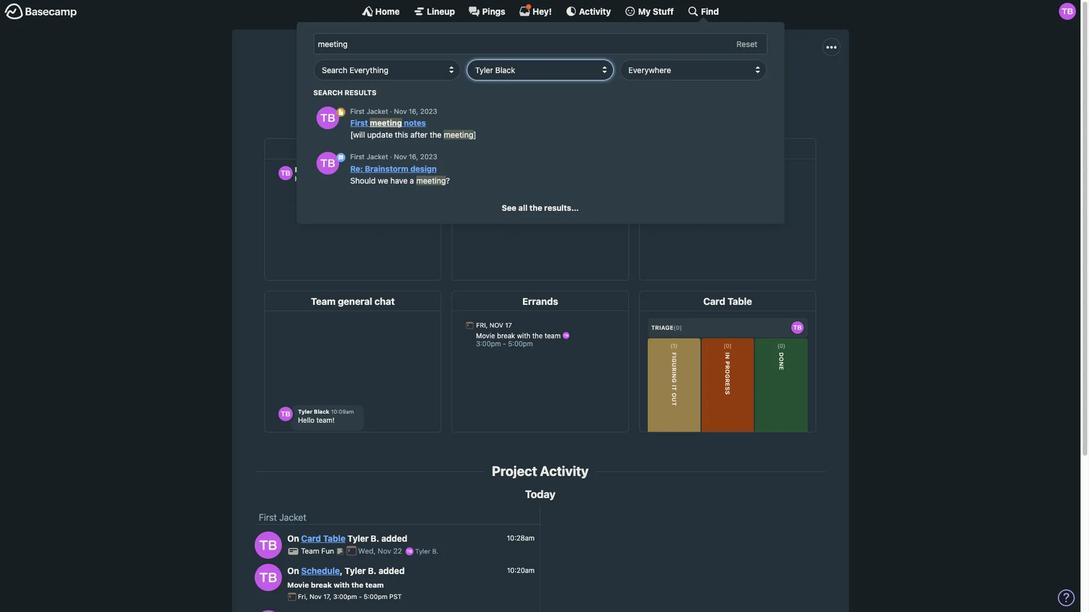 Task type: locate. For each thing, give the bounding box(es) containing it.
nov 16, 2023 element up notes on the top left
[[394, 107, 438, 116]]

0 horizontal spatial and
[[593, 78, 608, 88]]

0 vertical spatial ·
[[390, 107, 392, 116]]

nov 16, 2023 element up 'design'
[[394, 153, 438, 161]]

,
[[340, 567, 343, 577]]

1 horizontal spatial of
[[711, 78, 719, 88]]

tyler for tyler b. added
[[348, 534, 369, 544]]

jacket
[[533, 52, 590, 74], [367, 107, 388, 116], [367, 153, 388, 161], [279, 513, 306, 523]]

on for on schedule ,       tyler b. added
[[287, 567, 299, 577]]

0 horizontal spatial tyler black image
[[255, 564, 282, 592]]

0 vertical spatial b.
[[371, 534, 379, 544]]

on card table tyler b. added
[[287, 534, 408, 544]]

project
[[492, 464, 537, 480]]

nov
[[394, 107, 407, 116], [394, 153, 407, 161], [378, 547, 391, 556], [310, 594, 322, 601]]

first inside first jacket let's create the first jacket of the company! i am thinking rabits and strips and colors! a lot of colors!
[[491, 52, 529, 74]]

0 vertical spatial for search image
[[336, 108, 345, 117]]

1 horizontal spatial colors!
[[722, 78, 750, 88]]

1 2023 from the top
[[420, 107, 438, 116]]

search
[[314, 88, 343, 97]]

break
[[311, 581, 332, 590]]

stuff
[[653, 6, 674, 16]]

0 vertical spatial on
[[287, 534, 299, 544]]

jacket up brainstorm
[[367, 153, 388, 161]]

0 vertical spatial nov 16, 2023 element
[[394, 107, 438, 116]]

on left card
[[287, 534, 299, 544]]

activity up today
[[540, 464, 589, 480]]

jacket inside first jacket let's create the first jacket of the company! i am thinking rabits and strips and colors! a lot of colors!
[[533, 52, 590, 74]]

2 colors! from the left
[[722, 78, 750, 88]]

and
[[593, 78, 608, 88], [636, 78, 651, 88]]

we
[[378, 176, 388, 185]]

nov 16, 2023 element
[[394, 107, 438, 116], [394, 153, 438, 161]]

for search image for re:
[[336, 153, 345, 162]]

table
[[323, 534, 346, 544]]

the
[[382, 78, 396, 88], [454, 78, 467, 88], [430, 130, 442, 140], [530, 203, 543, 213], [352, 581, 364, 590]]

1 vertical spatial meeting
[[444, 130, 474, 140]]

team
[[365, 581, 384, 590]]

project activity
[[492, 464, 589, 480]]

added
[[382, 534, 408, 544], [379, 567, 405, 577]]

2023 inside first jacket · nov 16, 2023 re: brainstorm design should we have a meeting ?
[[420, 153, 438, 161]]

create
[[354, 78, 380, 88]]

first
[[491, 52, 529, 74], [350, 107, 365, 116], [350, 118, 368, 128], [350, 153, 365, 161], [259, 513, 277, 523]]

16, for notes
[[409, 107, 418, 116]]

activity inside "link"
[[579, 6, 611, 16]]

hey! button
[[519, 4, 552, 17]]

b.
[[371, 534, 379, 544], [432, 548, 439, 556], [368, 567, 377, 577]]

colors! left a
[[653, 78, 681, 88]]

1 horizontal spatial and
[[636, 78, 651, 88]]

· inside first jacket · nov 16, 2023 re: brainstorm design should we have a meeting ?
[[390, 153, 392, 161]]

1 nov 16, 2023 element from the top
[[394, 107, 438, 116]]

nov inside first jacket · nov 16, 2023 first meeting notes [will update this after the meeting ]
[[394, 107, 407, 116]]

0 horizontal spatial colors!
[[653, 78, 681, 88]]

added up 22
[[382, 534, 408, 544]]

first for first jacket let's create the first jacket of the company! i am thinking rabits and strips and colors! a lot of colors!
[[491, 52, 529, 74]]

movie
[[287, 581, 309, 590]]

1 vertical spatial ·
[[390, 153, 392, 161]]

activity
[[579, 6, 611, 16], [540, 464, 589, 480]]

activity left my
[[579, 6, 611, 16]]

first jacket
[[259, 513, 306, 523]]

0 vertical spatial tyler
[[348, 534, 369, 544]]

nov left 22
[[378, 547, 391, 556]]

update
[[367, 130, 393, 140]]

?
[[446, 176, 450, 185]]

the right all on the top of page
[[530, 203, 543, 213]]

1 vertical spatial 16,
[[409, 153, 418, 161]]

1 vertical spatial for search image
[[336, 153, 345, 162]]

2 vertical spatial tyler
[[345, 567, 366, 577]]

jacket for first jacket
[[279, 513, 306, 523]]

· inside first jacket · nov 16, 2023 first meeting notes [will update this after the meeting ]
[[390, 107, 392, 116]]

2023 inside first jacket · nov 16, 2023 first meeting notes [will update this after the meeting ]
[[420, 107, 438, 116]]

lot
[[692, 78, 709, 88]]

2 of from the left
[[711, 78, 719, 88]]

2 on from the top
[[287, 567, 299, 577]]

2 for search image from the top
[[336, 153, 345, 162]]

·
[[390, 107, 392, 116], [390, 153, 392, 161]]

16,
[[409, 107, 418, 116], [409, 153, 418, 161]]

main element
[[0, 0, 1081, 224]]

tyler up wed,
[[348, 534, 369, 544]]

first for first jacket
[[259, 513, 277, 523]]

1 horizontal spatial tyler black image
[[1060, 3, 1077, 20]]

1 16, from the top
[[409, 107, 418, 116]]

· up re: brainstorm design link
[[390, 153, 392, 161]]

let's
[[332, 78, 352, 88]]

first inside first jacket · nov 16, 2023 re: brainstorm design should we have a meeting ?
[[350, 153, 365, 161]]

meeting up update
[[370, 118, 402, 128]]

1 for search image from the top
[[336, 108, 345, 117]]

1 vertical spatial on
[[287, 567, 299, 577]]

2 and from the left
[[636, 78, 651, 88]]

of right jacket
[[443, 78, 451, 88]]

[will
[[350, 130, 365, 140]]

jacket inside first jacket · nov 16, 2023 re: brainstorm design should we have a meeting ?
[[367, 153, 388, 161]]

tyler right 22
[[415, 548, 431, 556]]

jacket up thinking
[[533, 52, 590, 74]]

0 vertical spatial 2023
[[420, 107, 438, 116]]

· up update
[[390, 107, 392, 116]]

this
[[395, 130, 408, 140]]

find button
[[688, 6, 719, 17]]

for search image
[[336, 108, 345, 117], [336, 153, 345, 162]]

1 vertical spatial tyler black image
[[255, 564, 282, 592]]

5:00pm
[[364, 594, 388, 601]]

16, inside first jacket · nov 16, 2023 first meeting notes [will update this after the meeting ]
[[409, 107, 418, 116]]

added down 22
[[379, 567, 405, 577]]

jacket for first jacket · nov 16, 2023 first meeting notes [will update this after the meeting ]
[[367, 107, 388, 116]]

first for first jacket · nov 16, 2023 re: brainstorm design should we have a meeting ?
[[350, 153, 365, 161]]

meeting down 'design'
[[416, 176, 446, 185]]

after
[[411, 130, 428, 140]]

1 vertical spatial 2023
[[420, 153, 438, 161]]

0 vertical spatial tyler black image
[[1060, 3, 1077, 20]]

colors! right lot
[[722, 78, 750, 88]]

tyler black image
[[1060, 3, 1077, 20], [255, 564, 282, 592]]

2023 up notes on the top left
[[420, 107, 438, 116]]

1 vertical spatial b.
[[432, 548, 439, 556]]

tyler
[[348, 534, 369, 544], [415, 548, 431, 556], [345, 567, 366, 577]]

0 vertical spatial activity
[[579, 6, 611, 16]]

2 vertical spatial b.
[[368, 567, 377, 577]]

17,
[[324, 594, 332, 601]]

b. for ,       tyler b. added
[[368, 567, 377, 577]]

1 vertical spatial added
[[379, 567, 405, 577]]

1 on from the top
[[287, 534, 299, 544]]

2023 up 'design'
[[420, 153, 438, 161]]

first for first jacket · nov 16, 2023 first meeting notes [will update this after the meeting ]
[[350, 107, 365, 116]]

see all the results… link
[[502, 203, 579, 213]]

see
[[502, 203, 517, 213]]

have
[[391, 176, 408, 185]]

16, up notes on the top left
[[409, 107, 418, 116]]

jacket inside first jacket · nov 16, 2023 first meeting notes [will update this after the meeting ]
[[367, 107, 388, 116]]

the up -
[[352, 581, 364, 590]]

jacket up card
[[279, 513, 306, 523]]

0 vertical spatial added
[[382, 534, 408, 544]]

nov inside movie break with the team fri, nov 17, 3:00pm -     5:00pm pst
[[310, 594, 322, 601]]

16, for design
[[409, 153, 418, 161]]

2 16, from the top
[[409, 153, 418, 161]]

company!
[[470, 78, 510, 88]]

2 2023 from the top
[[420, 153, 438, 161]]

nov left '17,'
[[310, 594, 322, 601]]

16, up 'design'
[[409, 153, 418, 161]]

b. up team
[[368, 567, 377, 577]]

fun
[[322, 547, 334, 556]]

and right strips at the top right of the page
[[636, 78, 651, 88]]

added for ,       tyler b. added
[[379, 567, 405, 577]]

nov up re: brainstorm design link
[[394, 153, 407, 161]]

1 · from the top
[[390, 107, 392, 116]]

22
[[394, 547, 402, 556]]

1 vertical spatial nov 16, 2023 element
[[394, 153, 438, 161]]

10:20am
[[507, 567, 535, 575]]

tyler right ,
[[345, 567, 366, 577]]

added for tyler b. added
[[382, 534, 408, 544]]

16, inside first jacket · nov 16, 2023 re: brainstorm design should we have a meeting ?
[[409, 153, 418, 161]]

nov up notes on the top left
[[394, 107, 407, 116]]

tyler black image right 22
[[406, 548, 414, 556]]

results
[[345, 88, 377, 97]]

of
[[443, 78, 451, 88], [711, 78, 719, 88]]

tyler black image
[[316, 107, 339, 129], [316, 152, 339, 175], [255, 532, 282, 559], [406, 548, 414, 556]]

jacket for first jacket · nov 16, 2023 re: brainstorm design should we have a meeting ?
[[367, 153, 388, 161]]

]
[[474, 130, 477, 140]]

for search image for first
[[336, 108, 345, 117]]

schedule
[[301, 567, 340, 577]]

team
[[301, 547, 320, 556]]

2 · from the top
[[390, 153, 392, 161]]

and left strips at the top right of the page
[[593, 78, 608, 88]]

colors!
[[653, 78, 681, 88], [722, 78, 750, 88]]

2023 for notes
[[420, 107, 438, 116]]

None reset field
[[731, 37, 764, 51]]

0 vertical spatial 16,
[[409, 107, 418, 116]]

meeting
[[370, 118, 402, 128], [444, 130, 474, 140], [416, 176, 446, 185]]

b. right 22
[[432, 548, 439, 556]]

first jacket · nov 16, 2023 first meeting notes [will update this after the meeting ]
[[350, 107, 477, 140]]

a
[[684, 78, 689, 88]]

b. up wed, nov 22
[[371, 534, 379, 544]]

0 horizontal spatial of
[[443, 78, 451, 88]]

meeting right after
[[444, 130, 474, 140]]

my stuff
[[639, 6, 674, 16]]

should
[[350, 176, 376, 185]]

2023
[[420, 107, 438, 116], [420, 153, 438, 161]]

1 and from the left
[[593, 78, 608, 88]]

of right lot
[[711, 78, 719, 88]]

on up movie
[[287, 567, 299, 577]]

notes
[[404, 118, 426, 128]]

2 vertical spatial meeting
[[416, 176, 446, 185]]

results…
[[545, 203, 579, 213]]

1 colors! from the left
[[653, 78, 681, 88]]

jacket up update
[[367, 107, 388, 116]]

the right after
[[430, 130, 442, 140]]

1 vertical spatial activity
[[540, 464, 589, 480]]

first jacket let's create the first jacket of the company! i am thinking rabits and strips and colors! a lot of colors!
[[332, 52, 750, 88]]

on
[[287, 534, 299, 544], [287, 567, 299, 577]]

team fun
[[301, 547, 336, 556]]

2 nov 16, 2023 element from the top
[[394, 153, 438, 161]]

with
[[334, 581, 350, 590]]



Task type: vqa. For each thing, say whether or not it's contained in the screenshot.
29,
no



Task type: describe. For each thing, give the bounding box(es) containing it.
rabits
[[567, 78, 590, 88]]

the inside movie break with the team fri, nov 17, 3:00pm -     5:00pm pst
[[352, 581, 364, 590]]

movie break with the team link
[[287, 581, 384, 590]]

10:28am
[[507, 535, 535, 543]]

jacket for first jacket let's create the first jacket of the company! i am thinking rabits and strips and colors! a lot of colors!
[[533, 52, 590, 74]]

home
[[375, 6, 400, 16]]

lineup link
[[414, 6, 455, 17]]

3:00pm
[[333, 594, 357, 601]]

on schedule ,       tyler b. added
[[287, 567, 405, 577]]

10:20am element
[[507, 567, 535, 575]]

1 of from the left
[[443, 78, 451, 88]]

switch accounts image
[[5, 3, 77, 20]]

on for on card table tyler b. added
[[287, 534, 299, 544]]

a
[[410, 176, 414, 185]]

tyler black image down search
[[316, 107, 339, 129]]

tyler black image left re:
[[316, 152, 339, 175]]

fri,
[[298, 594, 308, 601]]

activity link
[[566, 6, 611, 17]]

nov inside first jacket · nov 16, 2023 re: brainstorm design should we have a meeting ?
[[394, 153, 407, 161]]

tyler b.
[[414, 548, 439, 556]]

re:
[[350, 164, 363, 173]]

thinking
[[532, 78, 565, 88]]

find
[[701, 6, 719, 16]]

jacket
[[416, 78, 441, 88]]

pings
[[482, 6, 506, 16]]

pings button
[[469, 6, 506, 17]]

the inside first jacket · nov 16, 2023 first meeting notes [will update this after the meeting ]
[[430, 130, 442, 140]]

b. for tyler b. added
[[371, 534, 379, 544]]

the left 'company!'
[[454, 78, 467, 88]]

the left first on the left top
[[382, 78, 396, 88]]

today
[[525, 489, 556, 501]]

schedule link
[[301, 567, 340, 577]]

2023 for design
[[420, 153, 438, 161]]

all
[[519, 203, 528, 213]]

none reset field inside main element
[[731, 37, 764, 51]]

tyler for ,       tyler b. added
[[345, 567, 366, 577]]

am
[[517, 78, 529, 88]]

0 vertical spatial meeting
[[370, 118, 402, 128]]

first jacket · nov 16, 2023 re: brainstorm design should we have a meeting ?
[[350, 153, 450, 185]]

meeting inside first jacket · nov 16, 2023 re: brainstorm design should we have a meeting ?
[[416, 176, 446, 185]]

tyler black image down first jacket
[[255, 532, 282, 559]]

wed,
[[358, 547, 376, 556]]

strips
[[610, 78, 633, 88]]

nov 16, 2023 element for notes
[[394, 107, 438, 116]]

my
[[639, 6, 651, 16]]

card table link
[[301, 534, 346, 544]]

Search for… search field
[[314, 33, 768, 54]]

-
[[359, 594, 362, 601]]

wed, nov 22
[[358, 547, 404, 556]]

first
[[398, 78, 414, 88]]

1 vertical spatial tyler
[[415, 548, 431, 556]]

hey!
[[533, 6, 552, 16]]

re: brainstorm design link
[[350, 164, 437, 173]]

see all the results…
[[502, 203, 579, 213]]

pst
[[390, 594, 402, 601]]

first jacket link
[[259, 513, 306, 523]]

my stuff button
[[625, 6, 674, 17]]

10:28am element
[[507, 535, 535, 543]]

· for meeting
[[390, 107, 392, 116]]

lineup
[[427, 6, 455, 16]]

movie break with the team fri, nov 17, 3:00pm -     5:00pm pst
[[287, 581, 402, 601]]

i
[[512, 78, 515, 88]]

design
[[411, 164, 437, 173]]

nov 16, 2023 element for design
[[394, 153, 438, 161]]

search results
[[314, 88, 377, 97]]

card
[[301, 534, 321, 544]]

brainstorm
[[365, 164, 409, 173]]

home link
[[362, 6, 400, 17]]

· for brainstorm
[[390, 153, 392, 161]]



